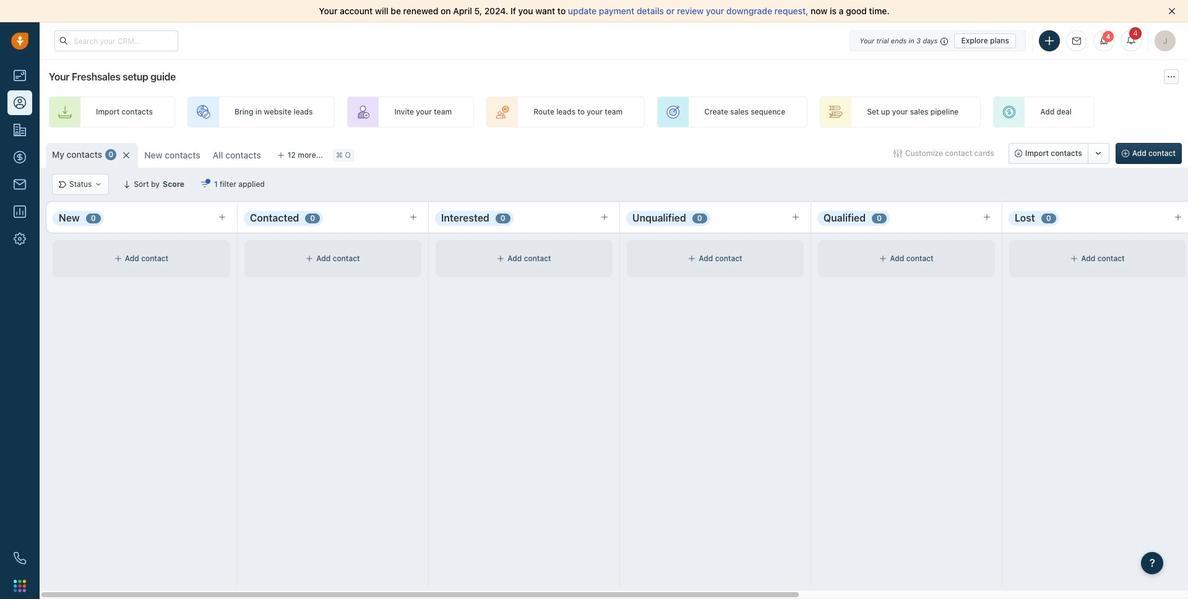 Task type: locate. For each thing, give the bounding box(es) containing it.
Search your CRM... text field
[[54, 30, 178, 51]]

container_wx8msf4aqz5i3rn1 image
[[201, 180, 209, 189], [95, 181, 102, 188], [689, 255, 696, 263], [880, 255, 888, 263], [1072, 255, 1079, 263]]

close image
[[1169, 7, 1177, 15]]

container_wx8msf4aqz5i3rn1 image
[[894, 149, 903, 158], [59, 181, 66, 188], [114, 255, 122, 263], [306, 255, 314, 263], [497, 255, 505, 263]]

phone element
[[7, 546, 32, 571]]

group
[[1009, 143, 1110, 164]]



Task type: describe. For each thing, give the bounding box(es) containing it.
send email image
[[1073, 37, 1082, 45]]

phone image
[[14, 552, 26, 565]]

freshworks switcher image
[[14, 580, 26, 592]]



Task type: vqa. For each thing, say whether or not it's contained in the screenshot.
Send email image
yes



